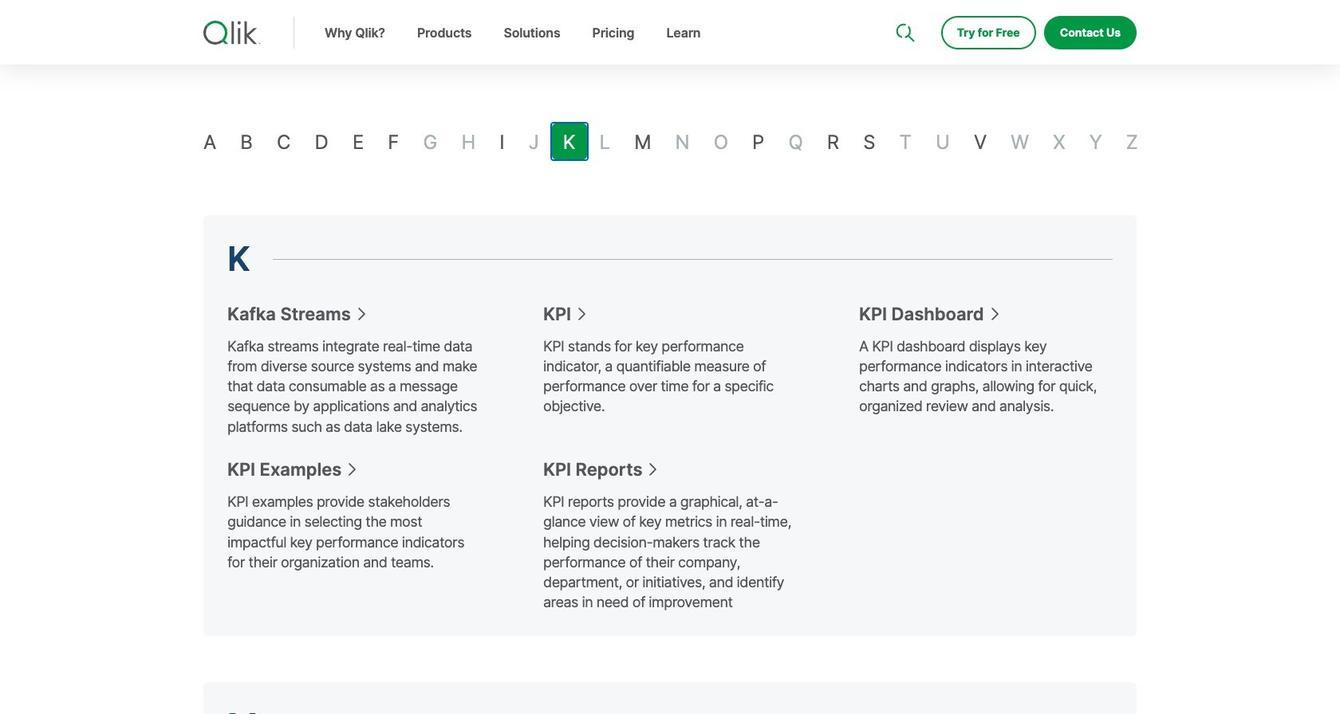 Task type: describe. For each thing, give the bounding box(es) containing it.
support image
[[897, 0, 910, 13]]

company image
[[990, 0, 1003, 13]]

qlik image
[[203, 21, 261, 45]]



Task type: vqa. For each thing, say whether or not it's contained in the screenshot.
'Company' image
yes



